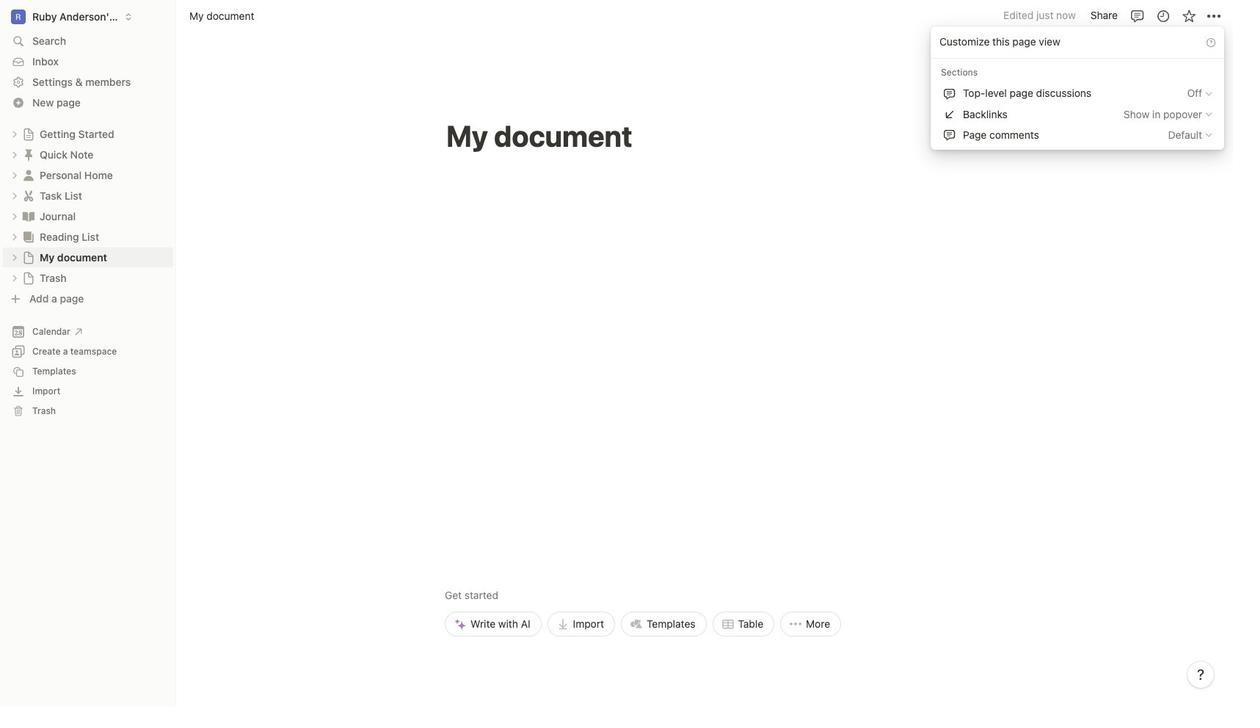 Task type: locate. For each thing, give the bounding box(es) containing it.
favorite image
[[1182, 8, 1197, 23]]

menu
[[445, 485, 842, 637]]

comments image
[[1131, 8, 1145, 23]]

updates image
[[1156, 8, 1171, 23]]



Task type: vqa. For each thing, say whether or not it's contained in the screenshot.
Updates image
yes



